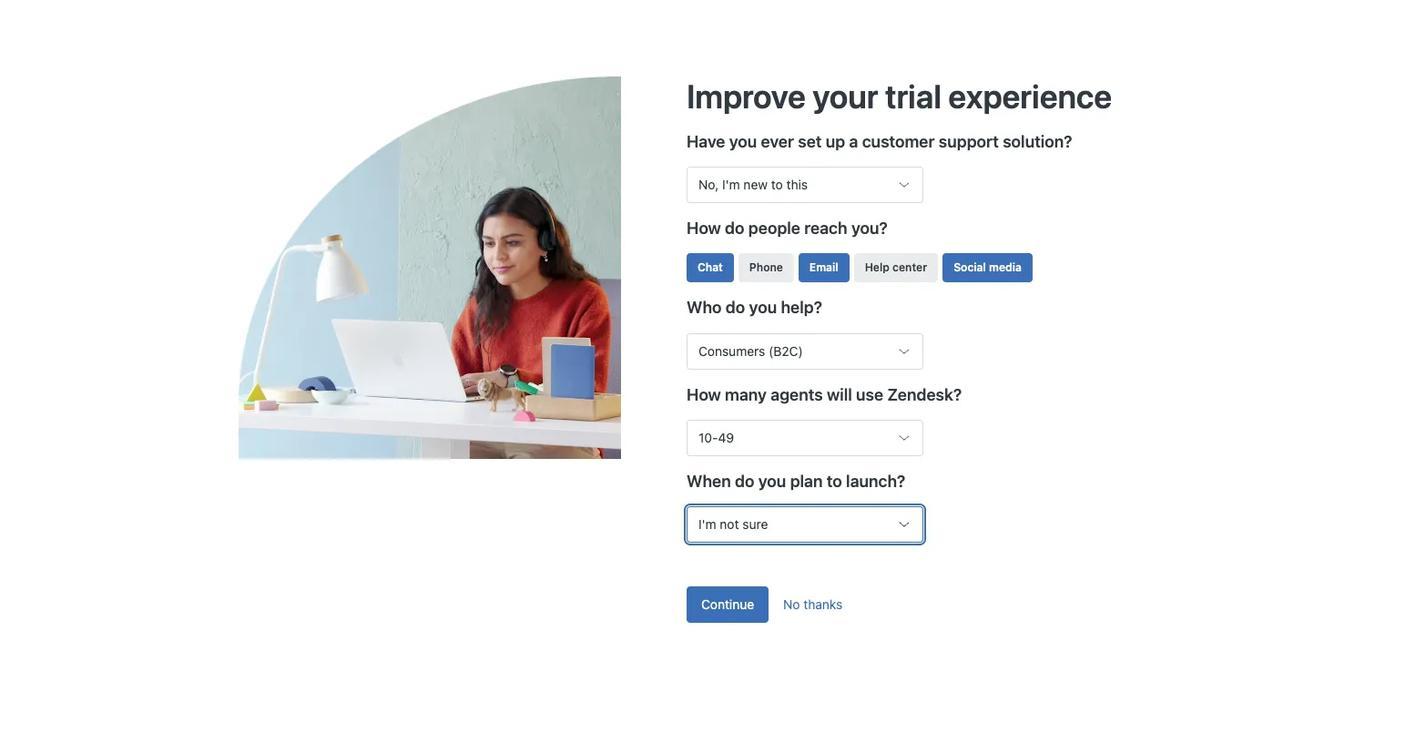 Task type: locate. For each thing, give the bounding box(es) containing it.
consumers (b2c) button
[[687, 333, 923, 369]]

you for when
[[758, 471, 786, 491]]

no, i'm new to this button
[[687, 167, 923, 203]]

no
[[783, 596, 800, 612]]

to left this
[[771, 177, 783, 192]]

many
[[725, 385, 767, 404]]

use
[[856, 385, 883, 404]]

agents
[[771, 385, 823, 404]]

you left ever on the right top of the page
[[729, 132, 757, 151]]

you
[[729, 132, 757, 151], [749, 298, 777, 317], [758, 471, 786, 491]]

plan
[[790, 471, 823, 491]]

how
[[687, 219, 721, 238], [687, 385, 721, 404]]

how for how many agents will use zendesk?
[[687, 385, 721, 404]]

0 vertical spatial how
[[687, 219, 721, 238]]

help?
[[781, 298, 822, 317]]

not
[[720, 516, 739, 532]]

0 vertical spatial i'm
[[722, 177, 740, 192]]

0 horizontal spatial i'm
[[698, 516, 716, 532]]

you for who
[[749, 298, 777, 317]]

2 vertical spatial you
[[758, 471, 786, 491]]

(b2c)
[[769, 343, 803, 358]]

reach
[[804, 219, 847, 238]]

ever
[[761, 132, 794, 151]]

social media
[[954, 261, 1022, 275]]

customer service agent wearing a headset and sitting at a desk as balloons float through the air in celebration. image
[[239, 77, 687, 459]]

when
[[687, 471, 731, 491]]

do left people
[[725, 219, 745, 238]]

i'm right no,
[[722, 177, 740, 192]]

who do you help?
[[687, 298, 822, 317]]

social media button
[[943, 254, 1033, 283]]

to right the plan
[[827, 471, 842, 491]]

do right who
[[726, 298, 745, 317]]

1 vertical spatial you
[[749, 298, 777, 317]]

2 vertical spatial do
[[735, 471, 754, 491]]

will
[[827, 385, 852, 404]]

your
[[813, 77, 878, 116]]

this
[[786, 177, 808, 192]]

1 vertical spatial do
[[726, 298, 745, 317]]

10-
[[698, 430, 718, 445]]

1 vertical spatial how
[[687, 385, 721, 404]]

consumers
[[698, 343, 765, 358]]

to
[[771, 177, 783, 192], [827, 471, 842, 491]]

0 vertical spatial to
[[771, 177, 783, 192]]

1 horizontal spatial i'm
[[722, 177, 740, 192]]

do
[[725, 219, 745, 238], [726, 298, 745, 317], [735, 471, 754, 491]]

trial
[[885, 77, 941, 116]]

support
[[939, 132, 999, 151]]

experience
[[948, 77, 1112, 116]]

0 vertical spatial do
[[725, 219, 745, 238]]

how left many at the right of the page
[[687, 385, 721, 404]]

i'm left not
[[698, 516, 716, 532]]

do for who
[[726, 298, 745, 317]]

chat button
[[687, 254, 734, 283]]

how up chat
[[687, 219, 721, 238]]

you left help?
[[749, 298, 777, 317]]

how do people reach you?
[[687, 219, 888, 238]]

10-49 button
[[687, 420, 923, 456]]

continue button
[[687, 586, 769, 623]]

no, i'm new to this
[[698, 177, 808, 192]]

new
[[744, 177, 768, 192]]

continue
[[701, 596, 754, 612]]

2 how from the top
[[687, 385, 721, 404]]

1 how from the top
[[687, 219, 721, 238]]

0 horizontal spatial to
[[771, 177, 783, 192]]

1 horizontal spatial to
[[827, 471, 842, 491]]

when do you plan to launch?
[[687, 471, 906, 491]]

help center
[[865, 261, 927, 275]]

you left the plan
[[758, 471, 786, 491]]

have you ever set up a customer support solution?
[[687, 132, 1072, 151]]

do right when
[[735, 471, 754, 491]]

customer
[[862, 132, 935, 151]]

no thanks
[[783, 596, 843, 612]]

no,
[[698, 177, 719, 192]]

solution?
[[1003, 132, 1072, 151]]

1 vertical spatial to
[[827, 471, 842, 491]]

people
[[748, 219, 800, 238]]

i'm
[[722, 177, 740, 192], [698, 516, 716, 532]]



Task type: vqa. For each thing, say whether or not it's contained in the screenshot.
wrong to the right
no



Task type: describe. For each thing, give the bounding box(es) containing it.
49
[[718, 430, 734, 445]]

no thanks button
[[769, 586, 857, 623]]

zendesk?
[[887, 385, 962, 404]]

a
[[849, 132, 858, 151]]

1 vertical spatial i'm
[[698, 516, 716, 532]]

thanks
[[803, 596, 843, 612]]

set
[[798, 132, 822, 151]]

help
[[865, 261, 890, 275]]

email
[[809, 261, 838, 275]]

media
[[989, 261, 1022, 275]]

improve
[[687, 77, 806, 116]]

consumers (b2c)
[[698, 343, 803, 358]]

do for how
[[725, 219, 745, 238]]

improve your trial experience
[[687, 77, 1112, 116]]

how many agents will use zendesk?
[[687, 385, 962, 404]]

i'm not sure
[[698, 516, 768, 532]]

phone
[[749, 261, 783, 275]]

how for how do people reach you?
[[687, 219, 721, 238]]

0 vertical spatial you
[[729, 132, 757, 151]]

i'm not sure button
[[687, 506, 923, 543]]

chat
[[698, 261, 723, 275]]

sure
[[742, 516, 768, 532]]

have
[[687, 132, 725, 151]]

to inside popup button
[[771, 177, 783, 192]]

10-49
[[698, 430, 734, 445]]

center
[[893, 261, 927, 275]]

help center button
[[854, 254, 938, 283]]

phone button
[[738, 254, 794, 283]]

who
[[687, 298, 722, 317]]

up
[[826, 132, 845, 151]]

do for when
[[735, 471, 754, 491]]

social
[[954, 261, 986, 275]]

email button
[[799, 254, 849, 283]]

launch?
[[846, 471, 906, 491]]

you?
[[851, 219, 888, 238]]



